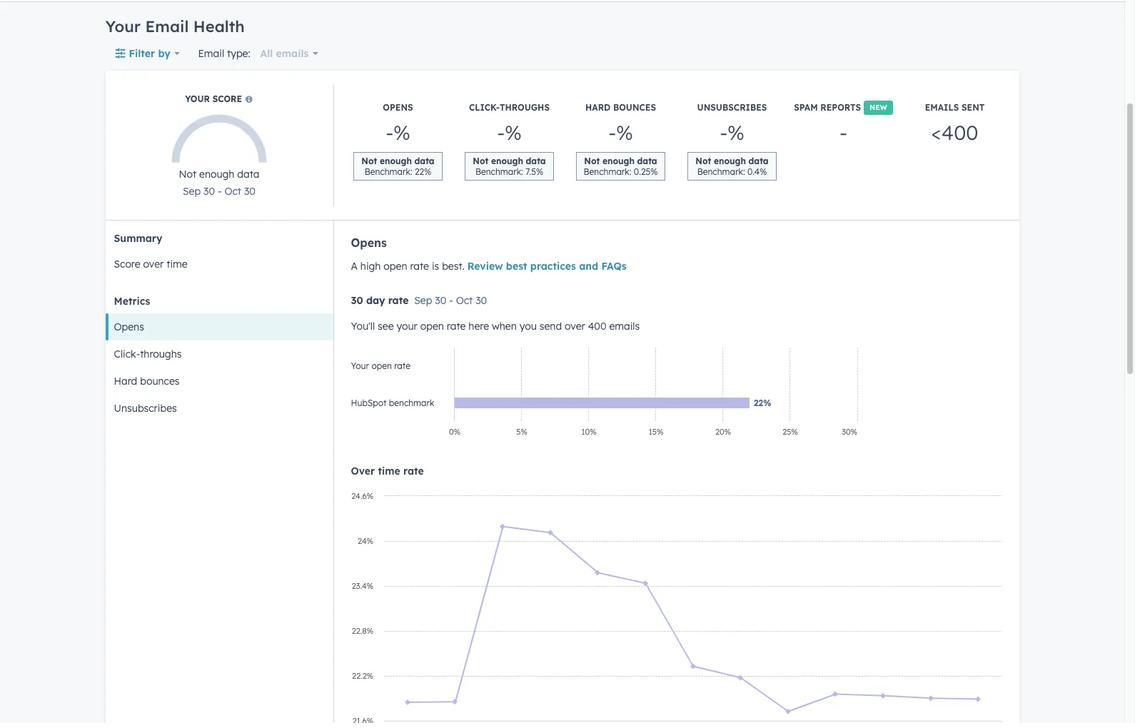 Task type: locate. For each thing, give the bounding box(es) containing it.
emails
[[276, 47, 309, 60], [610, 320, 640, 333]]

email
[[145, 16, 189, 36], [198, 47, 224, 60]]

score
[[114, 258, 140, 271]]

0 horizontal spatial sep
[[183, 185, 201, 198]]

1 horizontal spatial click-
[[469, 102, 500, 113]]

rate
[[410, 260, 429, 273], [388, 294, 409, 307], [447, 320, 466, 333], [394, 361, 411, 371], [404, 465, 424, 478]]

opens down metrics
[[114, 321, 144, 334]]

hard for hard bounces
[[114, 375, 137, 388]]

hard inside the "hard bounces -%"
[[586, 102, 611, 113]]

0 vertical spatial emails
[[276, 47, 309, 60]]

high
[[361, 260, 381, 273]]

1 vertical spatial oct
[[456, 294, 473, 307]]

0 vertical spatial interactive chart image
[[344, 341, 865, 448]]

opens
[[383, 102, 413, 113], [351, 236, 387, 250], [114, 321, 144, 334]]

1 vertical spatial open
[[421, 320, 444, 333]]

1 vertical spatial unsubscribes
[[114, 402, 177, 415]]

hard inside button
[[114, 375, 137, 388]]

a
[[351, 260, 358, 273]]

0 vertical spatial click-
[[469, 102, 500, 113]]

benchmark: left 7.5%
[[476, 166, 523, 177]]

click- inside click-throughs -%
[[469, 102, 500, 113]]

your
[[105, 16, 141, 36], [185, 94, 210, 104], [351, 361, 369, 371]]

0 horizontal spatial hard
[[114, 375, 137, 388]]

benchmark: for hard bounces -%
[[584, 166, 632, 177]]

click- inside "button"
[[114, 348, 140, 361]]

%
[[394, 120, 411, 145], [505, 120, 522, 145], [617, 120, 633, 145], [728, 120, 745, 145]]

throughs inside click-throughs -%
[[500, 102, 550, 113]]

- inside not enough data sep 30 - oct 30
[[218, 185, 222, 198]]

click- up the not enough data benchmark: 7.5%
[[469, 102, 500, 113]]

1 horizontal spatial oct
[[456, 294, 473, 307]]

data inside not enough data benchmark: 22%
[[415, 156, 435, 166]]

1 vertical spatial 400
[[588, 320, 607, 333]]

0.25%
[[634, 166, 658, 177]]

email left type:
[[198, 47, 224, 60]]

over
[[143, 258, 164, 271], [565, 320, 586, 333]]

click-throughs
[[114, 348, 182, 361]]

open up hubspot benchmark
[[372, 361, 392, 371]]

unsubscribes for unsubscribes
[[114, 402, 177, 415]]

% inside opens -%
[[394, 120, 411, 145]]

1 % from the left
[[394, 120, 411, 145]]

enough for unsubscribes -%
[[714, 156, 746, 166]]

1 vertical spatial email
[[198, 47, 224, 60]]

<
[[932, 120, 942, 145]]

1 horizontal spatial hard
[[586, 102, 611, 113]]

opens up not enough data benchmark: 22%
[[383, 102, 413, 113]]

filter by button
[[105, 39, 190, 68]]

0 vertical spatial throughs
[[500, 102, 550, 113]]

enough inside not enough data benchmark: 0.4%
[[714, 156, 746, 166]]

your for your open rate
[[351, 361, 369, 371]]

0 horizontal spatial 400
[[588, 320, 607, 333]]

day
[[366, 294, 385, 307]]

emails right the all
[[276, 47, 309, 60]]

health
[[193, 16, 245, 36]]

sep
[[183, 185, 201, 198], [415, 294, 432, 307]]

benchmark: left 0.4%
[[698, 166, 745, 177]]

you'll see your open rate here when you send over 400 emails
[[351, 320, 640, 333]]

2 % from the left
[[505, 120, 522, 145]]

not enough data benchmark: 0.4%
[[696, 156, 769, 177]]

0 horizontal spatial click-
[[114, 348, 140, 361]]

summary
[[114, 232, 162, 245]]

oct
[[225, 185, 241, 198], [456, 294, 473, 307]]

enough inside not enough data benchmark: 22%
[[380, 156, 412, 166]]

click-throughs button
[[105, 341, 333, 368]]

over right score
[[143, 258, 164, 271]]

bounces up the not enough data benchmark: 0.25%
[[613, 102, 656, 113]]

over time rate
[[351, 465, 424, 478]]

- inside opens -%
[[386, 120, 394, 145]]

over
[[351, 465, 375, 478]]

% inside unsubscribes -%
[[728, 120, 745, 145]]

1 vertical spatial opens
[[351, 236, 387, 250]]

1 vertical spatial sep
[[415, 294, 432, 307]]

2 horizontal spatial your
[[351, 361, 369, 371]]

enough for opens -%
[[380, 156, 412, 166]]

1 horizontal spatial email
[[198, 47, 224, 60]]

not inside not enough data benchmark: 22%
[[362, 156, 377, 166]]

time right over
[[378, 465, 401, 478]]

reports
[[821, 102, 861, 113]]

enough inside the not enough data benchmark: 7.5%
[[491, 156, 523, 166]]

opens button
[[105, 314, 333, 341]]

0 horizontal spatial over
[[143, 258, 164, 271]]

benchmark:
[[365, 166, 413, 177], [476, 166, 523, 177], [584, 166, 632, 177], [698, 166, 745, 177]]

hubspot benchmark
[[351, 398, 435, 409]]

1 benchmark: from the left
[[365, 166, 413, 177]]

% up not enough data benchmark: 22%
[[394, 120, 411, 145]]

0 horizontal spatial bounces
[[140, 375, 180, 388]]

1 horizontal spatial over
[[565, 320, 586, 333]]

% up not enough data benchmark: 0.4%
[[728, 120, 745, 145]]

benchmark: inside the not enough data benchmark: 0.25%
[[584, 166, 632, 177]]

1 vertical spatial bounces
[[140, 375, 180, 388]]

7.5%
[[526, 166, 544, 177]]

0 vertical spatial oct
[[225, 185, 241, 198]]

opens up high
[[351, 236, 387, 250]]

hard
[[586, 102, 611, 113], [114, 375, 137, 388]]

bounces inside button
[[140, 375, 180, 388]]

sep inside not enough data sep 30 - oct 30
[[183, 185, 201, 198]]

you'll
[[351, 320, 375, 333]]

sent
[[962, 102, 985, 113]]

rate left here
[[447, 320, 466, 333]]

1 horizontal spatial bounces
[[613, 102, 656, 113]]

benchmark: left 22%
[[365, 166, 413, 177]]

unsubscribes
[[698, 102, 767, 113], [114, 402, 177, 415]]

0 horizontal spatial throughs
[[140, 348, 182, 361]]

1 vertical spatial your
[[185, 94, 210, 104]]

-
[[386, 120, 394, 145], [497, 120, 505, 145], [609, 120, 617, 145], [720, 120, 728, 145], [840, 120, 848, 145], [218, 185, 222, 198], [449, 294, 453, 307]]

0 vertical spatial time
[[167, 258, 188, 271]]

click- up hard bounces
[[114, 348, 140, 361]]

benchmark: inside the not enough data benchmark: 7.5%
[[476, 166, 523, 177]]

400 right send
[[588, 320, 607, 333]]

2 vertical spatial opens
[[114, 321, 144, 334]]

0 horizontal spatial emails
[[276, 47, 309, 60]]

emails down faqs
[[610, 320, 640, 333]]

hard bounces -%
[[586, 102, 656, 145]]

0 vertical spatial your
[[105, 16, 141, 36]]

unsubscribes up not enough data benchmark: 0.4%
[[698, 102, 767, 113]]

bounces inside the "hard bounces -%"
[[613, 102, 656, 113]]

data inside not enough data benchmark: 0.4%
[[749, 156, 769, 166]]

not inside not enough data sep 30 - oct 30
[[179, 168, 197, 181]]

not inside the not enough data benchmark: 0.25%
[[584, 156, 600, 166]]

not for hard bounces -%
[[584, 156, 600, 166]]

0 horizontal spatial email
[[145, 16, 189, 36]]

benchmark: inside not enough data benchmark: 0.4%
[[698, 166, 745, 177]]

1 vertical spatial time
[[378, 465, 401, 478]]

unsubscribes down hard bounces
[[114, 402, 177, 415]]

send
[[540, 320, 562, 333]]

when
[[492, 320, 517, 333]]

your left "score"
[[185, 94, 210, 104]]

data inside the not enough data benchmark: 0.25%
[[638, 156, 658, 166]]

1 vertical spatial click-
[[114, 348, 140, 361]]

4 % from the left
[[728, 120, 745, 145]]

400
[[942, 120, 979, 145], [588, 320, 607, 333]]

sep for day
[[415, 294, 432, 307]]

hubspot
[[351, 398, 387, 409]]

unsubscribes inside button
[[114, 402, 177, 415]]

not inside the not enough data benchmark: 7.5%
[[473, 156, 489, 166]]

1 horizontal spatial sep
[[415, 294, 432, 307]]

2 vertical spatial your
[[351, 361, 369, 371]]

bounces
[[613, 102, 656, 113], [140, 375, 180, 388]]

hard for hard bounces -%
[[586, 102, 611, 113]]

% up the not enough data benchmark: 0.25%
[[617, 120, 633, 145]]

400 down sent
[[942, 120, 979, 145]]

% inside click-throughs -%
[[505, 120, 522, 145]]

and
[[579, 260, 599, 273]]

0 horizontal spatial time
[[167, 258, 188, 271]]

interactive chart image
[[344, 341, 865, 448], [344, 489, 1010, 724]]

a high open rate is best. review best practices and faqs
[[351, 260, 627, 273]]

unsubscribes -%
[[698, 102, 767, 145]]

0 vertical spatial sep
[[183, 185, 201, 198]]

0 vertical spatial unsubscribes
[[698, 102, 767, 113]]

1 horizontal spatial your
[[185, 94, 210, 104]]

benchmark: inside not enough data benchmark: 22%
[[365, 166, 413, 177]]

rate up benchmark
[[394, 361, 411, 371]]

not enough data benchmark: 7.5%
[[473, 156, 546, 177]]

your up hubspot
[[351, 361, 369, 371]]

3 % from the left
[[617, 120, 633, 145]]

all
[[260, 47, 273, 60]]

1 horizontal spatial unsubscribes
[[698, 102, 767, 113]]

open right your at the left of page
[[421, 320, 444, 333]]

4 benchmark: from the left
[[698, 166, 745, 177]]

enough inside the not enough data benchmark: 0.25%
[[603, 156, 635, 166]]

emails inside popup button
[[276, 47, 309, 60]]

bounces down click-throughs
[[140, 375, 180, 388]]

best.
[[442, 260, 465, 273]]

score over time
[[114, 258, 188, 271]]

3 benchmark: from the left
[[584, 166, 632, 177]]

email up the by
[[145, 16, 189, 36]]

your for your email health
[[105, 16, 141, 36]]

rate right over
[[404, 465, 424, 478]]

0 vertical spatial open
[[384, 260, 407, 273]]

rate left is
[[410, 260, 429, 273]]

practices
[[531, 260, 576, 273]]

1 horizontal spatial 400
[[942, 120, 979, 145]]

enough
[[380, 156, 412, 166], [491, 156, 523, 166], [603, 156, 635, 166], [714, 156, 746, 166], [199, 168, 235, 181]]

1 horizontal spatial emails
[[610, 320, 640, 333]]

open
[[384, 260, 407, 273], [421, 320, 444, 333], [372, 361, 392, 371]]

benchmark
[[389, 398, 435, 409]]

throughs up the not enough data benchmark: 7.5%
[[500, 102, 550, 113]]

0 vertical spatial email
[[145, 16, 189, 36]]

not inside not enough data benchmark: 0.4%
[[696, 156, 712, 166]]

30
[[204, 185, 215, 198], [244, 185, 256, 198], [351, 294, 363, 307], [435, 294, 447, 307], [476, 294, 487, 307]]

page section element
[[0, 0, 1125, 1]]

not
[[362, 156, 377, 166], [473, 156, 489, 166], [584, 156, 600, 166], [696, 156, 712, 166], [179, 168, 197, 181]]

- inside unsubscribes -%
[[720, 120, 728, 145]]

your score
[[185, 94, 245, 104]]

time
[[167, 258, 188, 271], [378, 465, 401, 478]]

opens -%
[[383, 102, 413, 145]]

over right send
[[565, 320, 586, 333]]

all emails button
[[256, 39, 319, 68]]

hard down click-throughs
[[114, 375, 137, 388]]

2 vertical spatial open
[[372, 361, 392, 371]]

your
[[397, 320, 418, 333]]

% up the not enough data benchmark: 7.5%
[[505, 120, 522, 145]]

not for opens -%
[[362, 156, 377, 166]]

time right score
[[167, 258, 188, 271]]

0 horizontal spatial unsubscribes
[[114, 402, 177, 415]]

see
[[378, 320, 394, 333]]

0 vertical spatial 400
[[942, 120, 979, 145]]

1 vertical spatial throughs
[[140, 348, 182, 361]]

0 horizontal spatial oct
[[225, 185, 241, 198]]

0 vertical spatial bounces
[[613, 102, 656, 113]]

throughs
[[500, 102, 550, 113], [140, 348, 182, 361]]

your up filter
[[105, 16, 141, 36]]

click-
[[469, 102, 500, 113], [114, 348, 140, 361]]

0 vertical spatial hard
[[586, 102, 611, 113]]

email type:
[[198, 47, 250, 60]]

throughs up hard bounces
[[140, 348, 182, 361]]

data
[[415, 156, 435, 166], [526, 156, 546, 166], [638, 156, 658, 166], [749, 156, 769, 166], [237, 168, 260, 181]]

2 interactive chart image from the top
[[344, 489, 1010, 724]]

data inside the not enough data benchmark: 7.5%
[[526, 156, 546, 166]]

oct inside not enough data sep 30 - oct 30
[[225, 185, 241, 198]]

rate right day
[[388, 294, 409, 307]]

1 horizontal spatial throughs
[[500, 102, 550, 113]]

0 vertical spatial over
[[143, 258, 164, 271]]

0 horizontal spatial your
[[105, 16, 141, 36]]

metrics
[[114, 295, 150, 308]]

benchmark: left 0.25%
[[584, 166, 632, 177]]

throughs inside "button"
[[140, 348, 182, 361]]

1 vertical spatial hard
[[114, 375, 137, 388]]

click- for click-throughs -%
[[469, 102, 500, 113]]

review
[[468, 260, 503, 273]]

open right high
[[384, 260, 407, 273]]

2 benchmark: from the left
[[476, 166, 523, 177]]

1 vertical spatial interactive chart image
[[344, 489, 1010, 724]]

hard up the not enough data benchmark: 0.25%
[[586, 102, 611, 113]]



Task type: vqa. For each thing, say whether or not it's contained in the screenshot.
right link
no



Task type: describe. For each thing, give the bounding box(es) containing it.
emails
[[925, 102, 959, 113]]

rate for day
[[388, 294, 409, 307]]

best
[[506, 260, 527, 273]]

your open rate
[[351, 361, 411, 371]]

1 vertical spatial emails
[[610, 320, 640, 333]]

faqs
[[602, 260, 627, 273]]

0.4%
[[748, 166, 767, 177]]

data inside not enough data sep 30 - oct 30
[[237, 168, 260, 181]]

review best practices and faqs button
[[468, 258, 627, 275]]

benchmark: for opens -%
[[365, 166, 413, 177]]

unsubscribes button
[[105, 395, 333, 422]]

enough inside not enough data sep 30 - oct 30
[[199, 168, 235, 181]]

enough for click-throughs -%
[[491, 156, 523, 166]]

not enough data benchmark: 22%
[[362, 156, 435, 177]]

30 day rate sep 30 - oct 30
[[351, 294, 487, 307]]

by
[[158, 47, 171, 60]]

spam reports
[[794, 102, 861, 113]]

you
[[520, 320, 537, 333]]

filter by
[[129, 47, 171, 60]]

% inside the "hard bounces -%"
[[617, 120, 633, 145]]

enough for hard bounces -%
[[603, 156, 635, 166]]

data for click-throughs -%
[[526, 156, 546, 166]]

score
[[213, 94, 242, 104]]

your email health
[[105, 16, 245, 36]]

your for your score
[[185, 94, 210, 104]]

not for click-throughs -%
[[473, 156, 489, 166]]

oct for 30 day rate sep 30 - oct 30
[[456, 294, 473, 307]]

400 inside 'emails sent < 400'
[[942, 120, 979, 145]]

here
[[469, 320, 489, 333]]

spam
[[794, 102, 818, 113]]

bounces for hard bounces -%
[[613, 102, 656, 113]]

opens inside button
[[114, 321, 144, 334]]

rate for open
[[394, 361, 411, 371]]

benchmark: for click-throughs -%
[[476, 166, 523, 177]]

click- for click-throughs
[[114, 348, 140, 361]]

bounces for hard bounces
[[140, 375, 180, 388]]

throughs for click-throughs -%
[[500, 102, 550, 113]]

new
[[870, 103, 888, 112]]

benchmark: for unsubscribes -%
[[698, 166, 745, 177]]

is
[[432, 260, 439, 273]]

0 vertical spatial opens
[[383, 102, 413, 113]]

hard bounces
[[114, 375, 180, 388]]

all emails
[[260, 47, 309, 60]]

data for opens -%
[[415, 156, 435, 166]]

1 horizontal spatial time
[[378, 465, 401, 478]]

22%
[[415, 166, 432, 177]]

- inside click-throughs -%
[[497, 120, 505, 145]]

not for unsubscribes -%
[[696, 156, 712, 166]]

1 vertical spatial over
[[565, 320, 586, 333]]

unsubscribes for unsubscribes -%
[[698, 102, 767, 113]]

data for unsubscribes -%
[[749, 156, 769, 166]]

hard bounces button
[[105, 368, 333, 395]]

type:
[[227, 47, 250, 60]]

1 interactive chart image from the top
[[344, 341, 865, 448]]

emails sent < 400
[[925, 102, 985, 145]]

over inside "button"
[[143, 258, 164, 271]]

score over time button
[[105, 251, 333, 278]]

filter
[[129, 47, 155, 60]]

- inside the "hard bounces -%"
[[609, 120, 617, 145]]

time inside score over time "button"
[[167, 258, 188, 271]]

oct for not enough data sep 30 - oct 30
[[225, 185, 241, 198]]

not enough data sep 30 - oct 30
[[179, 168, 260, 198]]

rate for time
[[404, 465, 424, 478]]

data for hard bounces -%
[[638, 156, 658, 166]]

sep for enough
[[183, 185, 201, 198]]

click-throughs -%
[[469, 102, 550, 145]]

not enough data benchmark: 0.25%
[[584, 156, 658, 177]]

throughs for click-throughs
[[140, 348, 182, 361]]



